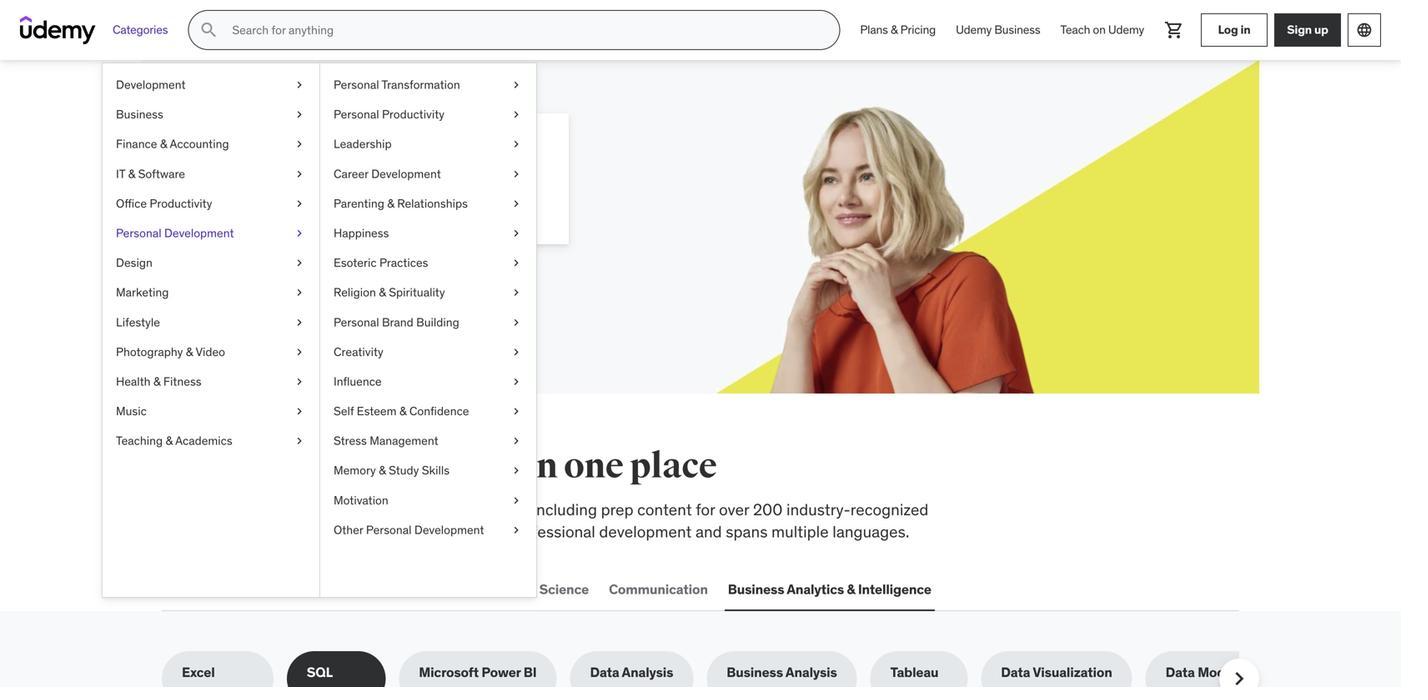 Task type: locate. For each thing, give the bounding box(es) containing it.
1 horizontal spatial skills
[[422, 463, 450, 478]]

business
[[995, 22, 1041, 37], [116, 107, 163, 122], [728, 581, 785, 598], [727, 664, 783, 681]]

motivation link
[[320, 486, 536, 516]]

web development button
[[162, 570, 283, 610]]

productivity up personal development
[[150, 196, 212, 211]]

self esteem & confidence
[[334, 404, 469, 419]]

skills inside skills for your future expand your potential with a course. starting at just $12.99 through dec 15.
[[222, 133, 297, 167]]

1 horizontal spatial productivity
[[382, 107, 445, 122]]

topics,
[[482, 500, 529, 520]]

languages.
[[833, 522, 910, 542]]

bi
[[524, 664, 537, 681]]

1 horizontal spatial udemy
[[1109, 22, 1145, 37]]

personal development
[[116, 226, 234, 241]]

& right religion at top left
[[379, 285, 386, 300]]

udemy business
[[956, 22, 1041, 37]]

& for health & fitness
[[153, 374, 161, 389]]

0 vertical spatial productivity
[[382, 107, 445, 122]]

2 analysis from the left
[[786, 664, 837, 681]]

next image
[[1226, 666, 1253, 688]]

udemy right on
[[1109, 22, 1145, 37]]

productivity for personal productivity
[[382, 107, 445, 122]]

udemy right pricing
[[956, 22, 992, 37]]

xsmall image inside esoteric practices link
[[510, 255, 523, 271]]

1 vertical spatial leadership
[[418, 581, 487, 598]]

skills down stress management 'link'
[[422, 463, 450, 478]]

your up with
[[346, 133, 406, 167]]

xsmall image for self esteem & confidence
[[510, 403, 523, 420]]

0 vertical spatial for
[[302, 133, 341, 167]]

xsmall image for happiness
[[510, 225, 523, 242]]

tableau
[[891, 664, 939, 681]]

development inside button
[[196, 581, 280, 598]]

log
[[1219, 22, 1239, 37]]

lifestyle
[[116, 315, 160, 330]]

in
[[1241, 22, 1251, 37], [525, 445, 558, 488]]

leadership up career
[[334, 137, 392, 152]]

0 horizontal spatial for
[[302, 133, 341, 167]]

xsmall image inside personal development link
[[293, 225, 306, 242]]

xsmall image inside creativity link
[[510, 344, 523, 360]]

data left science
[[507, 581, 537, 598]]

career
[[334, 166, 369, 181]]

xsmall image for business
[[293, 106, 306, 123]]

communication
[[609, 581, 708, 598]]

xsmall image for photography & video
[[293, 344, 306, 360]]

software
[[138, 166, 185, 181]]

analysis for data analysis
[[622, 664, 674, 681]]

& inside 'plans & pricing' link
[[891, 22, 898, 37]]

esoteric practices link
[[320, 248, 536, 278]]

design
[[116, 255, 153, 270]]

personal inside 'link'
[[334, 77, 379, 92]]

leadership
[[334, 137, 392, 152], [418, 581, 487, 598]]

and
[[696, 522, 722, 542]]

development up parenting & relationships
[[371, 166, 441, 181]]

& for religion & spirituality
[[379, 285, 386, 300]]

skills
[[277, 445, 366, 488], [357, 500, 393, 520]]

other personal development
[[334, 523, 484, 538]]

self esteem & confidence link
[[320, 397, 536, 426]]

personal for personal transformation
[[334, 77, 379, 92]]

accounting
[[170, 137, 229, 152]]

1 horizontal spatial your
[[346, 133, 406, 167]]

development down categories dropdown button
[[116, 77, 186, 92]]

1 analysis from the left
[[622, 664, 674, 681]]

1 horizontal spatial for
[[696, 500, 715, 520]]

& right plans
[[891, 22, 898, 37]]

0 vertical spatial your
[[346, 133, 406, 167]]

other
[[334, 523, 363, 538]]

data right bi
[[590, 664, 620, 681]]

xsmall image inside teaching & academics link
[[293, 433, 306, 449]]

1 vertical spatial productivity
[[150, 196, 212, 211]]

categories
[[113, 22, 168, 37]]

0 horizontal spatial leadership
[[334, 137, 392, 152]]

0 vertical spatial skills
[[222, 133, 297, 167]]

industry-
[[787, 500, 851, 520]]

communication button
[[606, 570, 712, 610]]

0 horizontal spatial in
[[525, 445, 558, 488]]

certifications,
[[162, 522, 258, 542]]

0 horizontal spatial analysis
[[622, 664, 674, 681]]

1 vertical spatial it
[[300, 581, 311, 598]]

1 horizontal spatial it
[[300, 581, 311, 598]]

0 horizontal spatial productivity
[[150, 196, 212, 211]]

xsmall image for esoteric practices
[[510, 255, 523, 271]]

1 horizontal spatial leadership
[[418, 581, 487, 598]]

design link
[[103, 248, 320, 278]]

xsmall image inside personal transformation 'link'
[[510, 77, 523, 93]]

1 horizontal spatial analysis
[[786, 664, 837, 681]]

finance & accounting link
[[103, 129, 320, 159]]

dec
[[316, 193, 339, 210]]

0 vertical spatial it
[[116, 166, 125, 181]]

technical
[[414, 500, 478, 520]]

business for business
[[116, 107, 163, 122]]

xsmall image inside the influence link
[[510, 374, 523, 390]]

your up through
[[270, 174, 296, 191]]

& inside teaching & academics link
[[166, 434, 173, 449]]

skills up "supports"
[[357, 500, 393, 520]]

sign
[[1288, 22, 1312, 37]]

xsmall image inside the business link
[[293, 106, 306, 123]]

& right esteem
[[400, 404, 407, 419]]

xsmall image inside memory & study skills link
[[510, 463, 523, 479]]

it & software
[[116, 166, 185, 181]]

xsmall image inside office productivity link
[[293, 196, 306, 212]]

skills inside 'covering critical workplace skills to technical topics, including prep content for over 200 industry-recognized certifications, our catalog supports well-rounded professional development and spans multiple languages.'
[[357, 500, 393, 520]]

personal transformation link
[[320, 70, 536, 100]]

relationships
[[397, 196, 468, 211]]

topic filters element
[[162, 652, 1277, 688]]

business inside topic filters element
[[727, 664, 783, 681]]

xsmall image inside music link
[[293, 403, 306, 420]]

analytics
[[787, 581, 844, 598]]

& inside religion & spirituality link
[[379, 285, 386, 300]]

personal up design
[[116, 226, 162, 241]]

& inside photography & video link
[[186, 344, 193, 359]]

& inside finance & accounting link
[[160, 137, 167, 152]]

skills up workplace
[[277, 445, 366, 488]]

& left the video
[[186, 344, 193, 359]]

2 udemy from the left
[[1109, 22, 1145, 37]]

1 vertical spatial for
[[696, 500, 715, 520]]

office productivity
[[116, 196, 212, 211]]

xsmall image inside leadership link
[[510, 136, 523, 153]]

in right log
[[1241, 22, 1251, 37]]

personal for personal development
[[116, 226, 162, 241]]

data for data science
[[507, 581, 537, 598]]

workplace
[[280, 500, 353, 520]]

for up the potential
[[302, 133, 341, 167]]

& left study in the left bottom of the page
[[379, 463, 386, 478]]

shopping cart with 0 items image
[[1165, 20, 1185, 40]]

it left the certifications on the left of the page
[[300, 581, 311, 598]]

& for finance & accounting
[[160, 137, 167, 152]]

udemy business link
[[946, 10, 1051, 50]]

leadership down rounded
[[418, 581, 487, 598]]

xsmall image for teaching & academics
[[293, 433, 306, 449]]

& inside it & software link
[[128, 166, 135, 181]]

xsmall image inside career development link
[[510, 166, 523, 182]]

personal productivity link
[[320, 100, 536, 129]]

office productivity link
[[103, 189, 320, 219]]

analysis for business analysis
[[786, 664, 837, 681]]

1 vertical spatial in
[[525, 445, 558, 488]]

development right web
[[196, 581, 280, 598]]

supports
[[345, 522, 408, 542]]

xsmall image inside personal productivity link
[[510, 106, 523, 123]]

& right teaching
[[166, 434, 173, 449]]

visualization
[[1033, 664, 1113, 681]]

the
[[217, 445, 270, 488]]

it
[[116, 166, 125, 181], [300, 581, 311, 598]]

$12.99
[[222, 193, 262, 210]]

memory & study skills link
[[320, 456, 536, 486]]

it up office
[[116, 166, 125, 181]]

photography
[[116, 344, 183, 359]]

it inside button
[[300, 581, 311, 598]]

skills
[[222, 133, 297, 167], [422, 463, 450, 478]]

xsmall image for health & fitness
[[293, 374, 306, 390]]

including
[[533, 500, 597, 520]]

& inside memory & study skills link
[[379, 463, 386, 478]]

skills up expand
[[222, 133, 297, 167]]

& up office
[[128, 166, 135, 181]]

0 vertical spatial in
[[1241, 22, 1251, 37]]

development down office productivity link
[[164, 226, 234, 241]]

plans & pricing
[[860, 22, 936, 37]]

in up including
[[525, 445, 558, 488]]

Search for anything text field
[[229, 16, 820, 44]]

health & fitness
[[116, 374, 202, 389]]

personal up personal productivity
[[334, 77, 379, 92]]

xsmall image inside motivation link
[[510, 493, 523, 509]]

0 horizontal spatial it
[[116, 166, 125, 181]]

personal inside "link"
[[334, 315, 379, 330]]

xsmall image for marketing
[[293, 285, 306, 301]]

personal development link
[[103, 219, 320, 248]]

xsmall image inside the lifestyle link
[[293, 314, 306, 331]]

0 vertical spatial leadership
[[334, 137, 392, 152]]

& inside business analytics & intelligence "button"
[[847, 581, 856, 598]]

& inside the 'parenting & relationships' link
[[387, 196, 395, 211]]

xsmall image for creativity
[[510, 344, 523, 360]]

marketing
[[116, 285, 169, 300]]

personal for personal brand building
[[334, 315, 379, 330]]

leadership inside button
[[418, 581, 487, 598]]

personal down religion at top left
[[334, 315, 379, 330]]

xsmall image
[[510, 136, 523, 153], [293, 166, 306, 182], [510, 166, 523, 182], [293, 196, 306, 212], [510, 196, 523, 212], [293, 225, 306, 242], [510, 225, 523, 242], [293, 255, 306, 271], [510, 285, 523, 301], [293, 344, 306, 360], [510, 344, 523, 360], [510, 374, 523, 390], [510, 433, 523, 449], [510, 463, 523, 479]]

xsmall image inside health & fitness link
[[293, 374, 306, 390]]

xsmall image
[[293, 77, 306, 93], [510, 77, 523, 93], [293, 106, 306, 123], [510, 106, 523, 123], [293, 136, 306, 153], [510, 255, 523, 271], [293, 285, 306, 301], [293, 314, 306, 331], [510, 314, 523, 331], [293, 374, 306, 390], [293, 403, 306, 420], [510, 403, 523, 420], [293, 433, 306, 449], [510, 493, 523, 509], [510, 522, 523, 539]]

lifestyle link
[[103, 308, 320, 337]]

for up and
[[696, 500, 715, 520]]

xsmall image inside religion & spirituality link
[[510, 285, 523, 301]]

xsmall image inside photography & video link
[[293, 344, 306, 360]]

& right analytics
[[847, 581, 856, 598]]

xsmall image inside happiness link
[[510, 225, 523, 242]]

intelligence
[[858, 581, 932, 598]]

career development link
[[320, 159, 536, 189]]

productivity
[[382, 107, 445, 122], [150, 196, 212, 211]]

critical
[[229, 500, 277, 520]]

& inside health & fitness link
[[153, 374, 161, 389]]

skills for your future expand your potential with a course. starting at just $12.99 through dec 15.
[[222, 133, 529, 210]]

personal down to
[[366, 523, 412, 538]]

business inside "button"
[[728, 581, 785, 598]]

0 horizontal spatial your
[[270, 174, 296, 191]]

finance
[[116, 137, 157, 152]]

place
[[630, 445, 717, 488]]

1 vertical spatial skills
[[357, 500, 393, 520]]

xsmall image inside it & software link
[[293, 166, 306, 182]]

xsmall image inside finance & accounting link
[[293, 136, 306, 153]]

& right finance
[[160, 137, 167, 152]]

xsmall image inside other personal development link
[[510, 522, 523, 539]]

personal down personal transformation
[[334, 107, 379, 122]]

for
[[302, 133, 341, 167], [696, 500, 715, 520]]

0 horizontal spatial skills
[[222, 133, 297, 167]]

data for data visualization
[[1001, 664, 1031, 681]]

xsmall image inside the 'parenting & relationships' link
[[510, 196, 523, 212]]

& right health
[[153, 374, 161, 389]]

xsmall image inside design link
[[293, 255, 306, 271]]

xsmall image inside marketing link
[[293, 285, 306, 301]]

xsmall image inside development link
[[293, 77, 306, 93]]

& down a
[[387, 196, 395, 211]]

xsmall image for personal productivity
[[510, 106, 523, 123]]

data left modeling
[[1166, 664, 1195, 681]]

xsmall image inside stress management 'link'
[[510, 433, 523, 449]]

submit search image
[[199, 20, 219, 40]]

parenting & relationships link
[[320, 189, 536, 219]]

xsmall image inside self esteem & confidence link
[[510, 403, 523, 420]]

office
[[116, 196, 147, 211]]

religion & spirituality
[[334, 285, 445, 300]]

xsmall image inside personal brand building "link"
[[510, 314, 523, 331]]

data left visualization
[[1001, 664, 1031, 681]]

data science button
[[504, 570, 592, 610]]

productivity down 'transformation'
[[382, 107, 445, 122]]

parenting & relationships
[[334, 196, 468, 211]]

data inside data science button
[[507, 581, 537, 598]]

0 horizontal spatial udemy
[[956, 22, 992, 37]]



Task type: vqa. For each thing, say whether or not it's contained in the screenshot.
AUDIO
no



Task type: describe. For each thing, give the bounding box(es) containing it.
for inside skills for your future expand your potential with a course. starting at just $12.99 through dec 15.
[[302, 133, 341, 167]]

& for plans & pricing
[[891, 22, 898, 37]]

plans & pricing link
[[850, 10, 946, 50]]

udemy image
[[20, 16, 96, 44]]

just
[[507, 174, 529, 191]]

development for personal development
[[164, 226, 234, 241]]

business link
[[103, 100, 320, 129]]

health
[[116, 374, 151, 389]]

memory & study skills
[[334, 463, 450, 478]]

web development
[[165, 581, 280, 598]]

self
[[334, 404, 354, 419]]

xsmall image for personal brand building
[[510, 314, 523, 331]]

finance & accounting
[[116, 137, 229, 152]]

data visualization
[[1001, 664, 1113, 681]]

personal brand building
[[334, 315, 459, 330]]

our
[[262, 522, 285, 542]]

teach
[[1061, 22, 1091, 37]]

certifications
[[314, 581, 398, 598]]

choose a language image
[[1357, 22, 1373, 38]]

academics
[[175, 434, 233, 449]]

& for parenting & relationships
[[387, 196, 395, 211]]

catalog
[[289, 522, 341, 542]]

content
[[638, 500, 692, 520]]

teaching & academics link
[[103, 426, 320, 456]]

leadership for leadership button
[[418, 581, 487, 598]]

teaching & academics
[[116, 434, 233, 449]]

xsmall image for personal transformation
[[510, 77, 523, 93]]

expand
[[222, 174, 267, 191]]

xsmall image for design
[[293, 255, 306, 271]]

confidence
[[410, 404, 469, 419]]

photography & video
[[116, 344, 225, 359]]

photography & video link
[[103, 337, 320, 367]]

development down technical
[[415, 523, 484, 538]]

it for it & software
[[116, 166, 125, 181]]

personal transformation
[[334, 77, 460, 92]]

development for career development
[[371, 166, 441, 181]]

esteem
[[357, 404, 397, 419]]

management
[[370, 434, 439, 449]]

marketing link
[[103, 278, 320, 308]]

development
[[599, 522, 692, 542]]

xsmall image for memory & study skills
[[510, 463, 523, 479]]

creativity link
[[320, 337, 536, 367]]

xsmall image for music
[[293, 403, 306, 420]]

on
[[1093, 22, 1106, 37]]

it & software link
[[103, 159, 320, 189]]

microsoft power bi
[[419, 664, 537, 681]]

transformation
[[382, 77, 460, 92]]

& for teaching & academics
[[166, 434, 173, 449]]

it for it certifications
[[300, 581, 311, 598]]

sql
[[307, 664, 333, 681]]

xsmall image for career development
[[510, 166, 523, 182]]

religion & spirituality link
[[320, 278, 536, 308]]

productivity for office productivity
[[150, 196, 212, 211]]

personal brand building link
[[320, 308, 536, 337]]

multiple
[[772, 522, 829, 542]]

xsmall image for motivation
[[510, 493, 523, 509]]

0 vertical spatial skills
[[277, 445, 366, 488]]

brand
[[382, 315, 414, 330]]

log in
[[1219, 22, 1251, 37]]

web
[[165, 581, 193, 598]]

business analysis
[[727, 664, 837, 681]]

spans
[[726, 522, 768, 542]]

xsmall image for influence
[[510, 374, 523, 390]]

music
[[116, 404, 147, 419]]

development link
[[103, 70, 320, 100]]

need
[[439, 445, 519, 488]]

memory
[[334, 463, 376, 478]]

stress management
[[334, 434, 439, 449]]

prep
[[601, 500, 634, 520]]

sign up link
[[1275, 13, 1342, 47]]

200
[[753, 500, 783, 520]]

business for business analytics & intelligence
[[728, 581, 785, 598]]

for inside 'covering critical workplace skills to technical topics, including prep content for over 200 industry-recognized certifications, our catalog supports well-rounded professional development and spans multiple languages.'
[[696, 500, 715, 520]]

microsoft
[[419, 664, 479, 681]]

1 vertical spatial your
[[270, 174, 296, 191]]

leadership for leadership link
[[334, 137, 392, 152]]

& for memory & study skills
[[379, 463, 386, 478]]

business for business analysis
[[727, 664, 783, 681]]

data for data modeling
[[1166, 664, 1195, 681]]

1 horizontal spatial in
[[1241, 22, 1251, 37]]

xsmall image for it & software
[[293, 166, 306, 182]]

motivation
[[334, 493, 389, 508]]

you
[[373, 445, 433, 488]]

xsmall image for office productivity
[[293, 196, 306, 212]]

building
[[416, 315, 459, 330]]

one
[[564, 445, 624, 488]]

practices
[[380, 255, 428, 270]]

video
[[196, 344, 225, 359]]

& inside self esteem & confidence link
[[400, 404, 407, 419]]

xsmall image for lifestyle
[[293, 314, 306, 331]]

music link
[[103, 397, 320, 426]]

xsmall image for other personal development
[[510, 522, 523, 539]]

modeling
[[1198, 664, 1257, 681]]

pricing
[[901, 22, 936, 37]]

1 vertical spatial skills
[[422, 463, 450, 478]]

power
[[482, 664, 521, 681]]

15.
[[343, 193, 359, 210]]

teaching
[[116, 434, 163, 449]]

professional
[[509, 522, 596, 542]]

data for data analysis
[[590, 664, 620, 681]]

xsmall image for leadership
[[510, 136, 523, 153]]

course.
[[394, 174, 437, 191]]

health & fitness link
[[103, 367, 320, 397]]

teach on udemy
[[1061, 22, 1145, 37]]

& for photography & video
[[186, 344, 193, 359]]

it certifications
[[300, 581, 398, 598]]

xsmall image for stress management
[[510, 433, 523, 449]]

personal for personal productivity
[[334, 107, 379, 122]]

development for web development
[[196, 581, 280, 598]]

sign up
[[1288, 22, 1329, 37]]

stress
[[334, 434, 367, 449]]

xsmall image for personal development
[[293, 225, 306, 242]]

xsmall image for development
[[293, 77, 306, 93]]

& for it & software
[[128, 166, 135, 181]]

xsmall image for religion & spirituality
[[510, 285, 523, 301]]

xsmall image for finance & accounting
[[293, 136, 306, 153]]

creativity
[[334, 344, 384, 359]]

science
[[540, 581, 589, 598]]

xsmall image for parenting & relationships
[[510, 196, 523, 212]]

1 udemy from the left
[[956, 22, 992, 37]]



